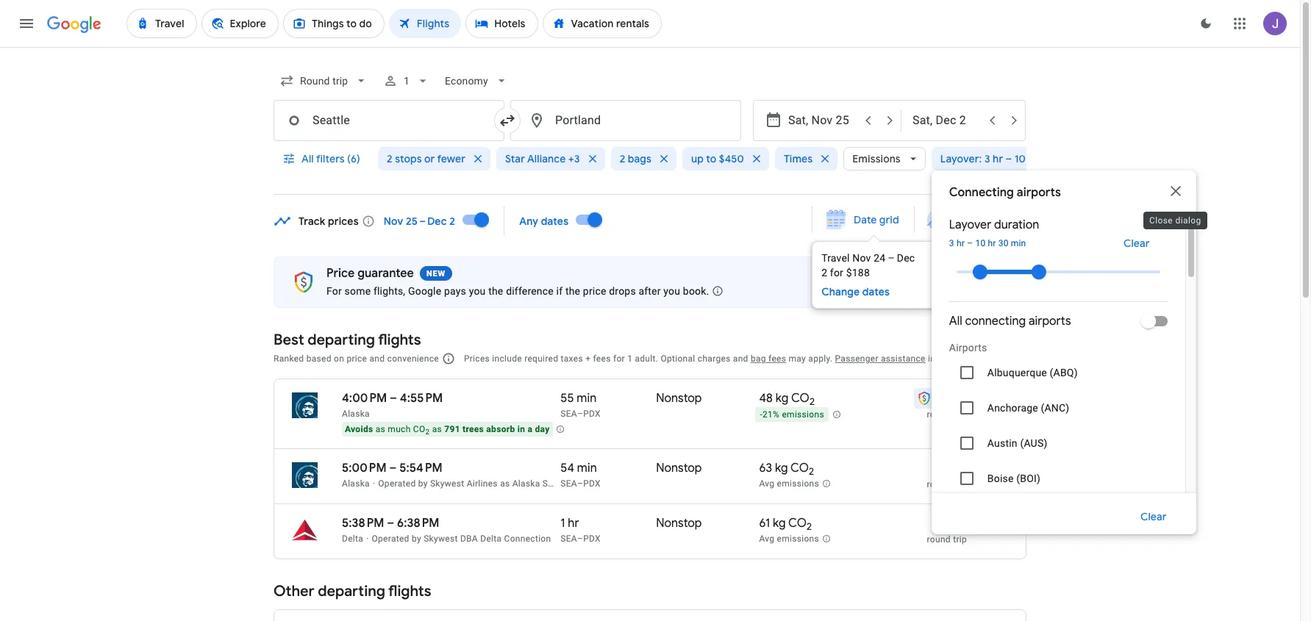 Task type: locate. For each thing, give the bounding box(es) containing it.
10 inside popup button
[[1015, 152, 1026, 166]]

skywest
[[430, 479, 465, 489], [424, 534, 458, 544]]

bag fees button
[[751, 354, 787, 364]]

1 round trip from the top
[[927, 410, 967, 420]]

1 horizontal spatial fees
[[769, 354, 787, 364]]

1 vertical spatial round trip
[[927, 535, 967, 545]]

1 horizontal spatial price
[[956, 213, 981, 227]]

0 vertical spatial trip
[[954, 410, 967, 420]]

a
[[528, 424, 533, 435]]

for some flights, google pays you the difference if the price drops after you book.
[[327, 285, 710, 297]]

2 up the "-21% emissions"
[[810, 396, 815, 408]]

– up connecting airports
[[1006, 152, 1012, 166]]

0 vertical spatial sea
[[561, 409, 577, 419]]

kg right "48"
[[776, 391, 789, 406]]

fees right +
[[593, 354, 611, 364]]

1 vertical spatial flights
[[389, 583, 431, 601]]

all up airports
[[950, 314, 963, 329]]

optional
[[661, 354, 696, 364]]

round for 61
[[927, 535, 951, 545]]

1 vertical spatial avg
[[759, 534, 775, 545]]

emissions button
[[844, 141, 926, 177]]

New feature text field
[[420, 266, 452, 281]]

dialog
[[1176, 216, 1202, 226]]

1 vertical spatial 3
[[950, 238, 955, 249]]

avg down 61
[[759, 534, 775, 545]]

3 hr – 10 hr 30 min
[[950, 238, 1027, 249]]

learn more about price guarantee image
[[700, 274, 736, 309]]

0 horizontal spatial 10
[[976, 238, 986, 249]]

3 sea from the top
[[561, 534, 577, 544]]

0 vertical spatial flights
[[378, 331, 421, 349]]

1 horizontal spatial nov
[[853, 252, 871, 264]]

0 horizontal spatial 1
[[404, 75, 410, 87]]

24 – dec
[[874, 252, 915, 264]]

2 down travel
[[822, 267, 828, 279]]

nov right 'learn more about tracked prices' icon
[[384, 214, 403, 228]]

Departure time: 5:00 PM. text field
[[342, 461, 387, 476]]

2 nonstop from the top
[[656, 461, 702, 476]]

based
[[307, 354, 332, 364]]

round trip for 61
[[927, 535, 967, 545]]

10 down layover
[[976, 238, 986, 249]]

1 vertical spatial 30
[[999, 238, 1009, 249]]

0 vertical spatial by
[[418, 479, 428, 489]]

co right 63
[[791, 461, 809, 476]]

sea for 55
[[561, 409, 577, 419]]

2 horizontal spatial 1
[[628, 354, 633, 364]]

airports
[[950, 342, 988, 354]]

avg emissions
[[759, 479, 820, 489], [759, 534, 820, 545]]

book.
[[683, 285, 710, 297]]

round trip down $258
[[927, 410, 967, 420]]

the left difference
[[489, 285, 504, 297]]

– down total duration 54 min. element
[[577, 479, 583, 489]]

flights
[[378, 331, 421, 349], [389, 583, 431, 601]]

emissions down 61 kg co 2
[[777, 534, 820, 545]]

1 horizontal spatial 10
[[1015, 152, 1026, 166]]

layover duration
[[950, 218, 1040, 232]]

0 horizontal spatial dates
[[541, 214, 569, 228]]

boise
[[988, 473, 1014, 485]]

4:00 pm
[[342, 391, 387, 406]]

3 round from the top
[[927, 535, 951, 545]]

sea inside 1 hr sea – pdx
[[561, 534, 577, 544]]

1 round from the top
[[927, 410, 951, 420]]

(aus)
[[1021, 438, 1048, 449]]

1 horizontal spatial 1
[[561, 516, 565, 531]]

nov inside nov 24 – dec 2
[[853, 252, 871, 264]]

5:38 pm
[[342, 516, 384, 531]]

1 vertical spatial kg
[[775, 461, 788, 476]]

2 trip from the top
[[954, 480, 967, 490]]

1 delta from the left
[[342, 534, 363, 544]]

price right on
[[347, 354, 367, 364]]

 image
[[373, 479, 375, 489]]

for down travel
[[830, 267, 844, 279]]

by down 5:54 pm
[[418, 479, 428, 489]]

difference
[[506, 285, 554, 297]]

30 up connecting airports
[[1042, 152, 1054, 166]]

1 vertical spatial avg emissions
[[759, 534, 820, 545]]

sea right the connection
[[561, 534, 577, 544]]

1 vertical spatial nonstop
[[656, 461, 702, 476]]

pdx for 1 hr
[[583, 534, 601, 544]]

and down best departing flights
[[370, 354, 385, 364]]

2 vertical spatial nonstop flight. element
[[656, 516, 702, 533]]

up to $450
[[691, 152, 744, 166]]

operated down leaves seattle-tacoma international airport at 5:00 pm on saturday, november 25 and arrives at portland international airport at 5:54 pm on saturday, november 25. element
[[378, 479, 416, 489]]

delta down "5:38 pm"
[[342, 534, 363, 544]]

price left graph on the right top of the page
[[956, 213, 981, 227]]

0 vertical spatial dates
[[541, 214, 569, 228]]

0 vertical spatial avg emissions
[[759, 479, 820, 489]]

day
[[535, 424, 550, 435]]

0 vertical spatial price
[[583, 285, 607, 297]]

for inside for $188 change dates
[[830, 267, 844, 279]]

2 vertical spatial sea
[[561, 534, 577, 544]]

you right after
[[664, 285, 681, 297]]

2 vertical spatial 1
[[561, 516, 565, 531]]

airports
[[1017, 185, 1061, 200], [1029, 314, 1072, 329]]

pdx down 'total duration 55 min.' element
[[583, 409, 601, 419]]

– down 'total duration 55 min.' element
[[577, 409, 583, 419]]

1 horizontal spatial dates
[[863, 285, 890, 299]]

298 US dollars text field
[[941, 461, 967, 476]]

co right 61
[[789, 516, 807, 531]]

25 – dec
[[406, 214, 447, 228]]

avg
[[759, 479, 775, 489], [759, 534, 775, 545]]

min inside popup button
[[1057, 152, 1075, 166]]

10 up connecting airports
[[1015, 152, 1026, 166]]

2 inside 63 kg co 2
[[809, 466, 815, 478]]

avg emissions down 61 kg co 2
[[759, 534, 820, 545]]

kg inside 61 kg co 2
[[773, 516, 786, 531]]

for left adult.
[[613, 354, 625, 364]]

1 avg from the top
[[759, 479, 775, 489]]

as left much
[[376, 424, 386, 435]]

1 pdx from the top
[[583, 409, 601, 419]]

1 vertical spatial emissions
[[777, 479, 820, 489]]

price left the drops on the top left of the page
[[583, 285, 607, 297]]

main menu image
[[18, 15, 35, 32]]

nonstop for 63
[[656, 461, 702, 476]]

price for price graph
[[956, 213, 981, 227]]

sea inside 55 min sea – pdx
[[561, 409, 577, 419]]

nov for 24 – dec
[[853, 252, 871, 264]]

fees right bag
[[769, 354, 787, 364]]

pdx inside the 54 min sea – pdx
[[583, 479, 601, 489]]

emissions
[[853, 152, 901, 166]]

nov
[[384, 214, 403, 228], [853, 252, 871, 264]]

airports up duration
[[1017, 185, 1061, 200]]

skywest down arrival time: 6:38 pm. text field
[[424, 534, 458, 544]]

0 vertical spatial kg
[[776, 391, 789, 406]]

by down 6:38 pm at the left bottom
[[412, 534, 421, 544]]

pdx down total duration 54 min. element
[[583, 479, 601, 489]]

departing
[[308, 331, 375, 349], [318, 583, 385, 601]]

(boi)
[[1017, 473, 1041, 485]]

0 vertical spatial departing
[[308, 331, 375, 349]]

– left 4:55 pm
[[390, 391, 397, 406]]

0 horizontal spatial delta
[[342, 534, 363, 544]]

by for dba
[[412, 534, 421, 544]]

1 vertical spatial by
[[412, 534, 421, 544]]

61
[[759, 516, 770, 531]]

2 sea from the top
[[561, 479, 577, 489]]

round down $258
[[927, 410, 951, 420]]

0 horizontal spatial and
[[370, 354, 385, 364]]

None text field
[[274, 100, 505, 141], [511, 100, 742, 141], [274, 100, 505, 141], [511, 100, 742, 141]]

sea down the '55' at the left bottom
[[561, 409, 577, 419]]

30 down "layover duration"
[[999, 238, 1009, 249]]

0 horizontal spatial the
[[489, 285, 504, 297]]

the
[[489, 285, 504, 297], [566, 285, 581, 297]]

5:38 pm – 6:38 pm
[[342, 516, 440, 531]]

total duration 55 min. element
[[561, 391, 656, 408]]

all left filters
[[302, 152, 314, 166]]

dates right any
[[541, 214, 569, 228]]

dates down the "$188"
[[863, 285, 890, 299]]

3 right layover:
[[985, 152, 991, 166]]

layover:
[[941, 152, 982, 166]]

sea inside the 54 min sea – pdx
[[561, 479, 577, 489]]

min up connecting airports
[[1057, 152, 1075, 166]]

2 bags button
[[611, 141, 677, 177]]

price up for
[[327, 266, 355, 281]]

min right the '55' at the left bottom
[[577, 391, 597, 406]]

emissions for 63
[[777, 479, 820, 489]]

departing up on
[[308, 331, 375, 349]]

main content
[[274, 202, 1072, 622]]

trip
[[954, 410, 967, 420], [954, 480, 967, 490], [954, 535, 967, 545]]

flights up convenience
[[378, 331, 421, 349]]

co inside 48 kg co 2
[[791, 391, 810, 406]]

3 pdx from the top
[[583, 534, 601, 544]]

0 vertical spatial emissions
[[782, 410, 825, 420]]

0 vertical spatial 10
[[1015, 152, 1026, 166]]

sort by: button
[[959, 345, 1027, 372]]

emissions down 48 kg co 2
[[782, 410, 825, 420]]

change appearance image
[[1189, 6, 1224, 41]]

Return text field
[[913, 101, 981, 141]]

ranked
[[274, 354, 304, 364]]

skywest down 5:54 pm
[[430, 479, 465, 489]]

track
[[299, 214, 326, 228]]

all
[[302, 152, 314, 166], [950, 314, 963, 329]]

3
[[985, 152, 991, 166], [950, 238, 955, 249]]

1 vertical spatial price
[[327, 266, 355, 281]]

layover: 3 hr – 10 hr 30 min
[[941, 152, 1075, 166]]

3 trip from the top
[[954, 535, 967, 545]]

2 vertical spatial kg
[[773, 516, 786, 531]]

258 US dollars text field
[[941, 391, 967, 406]]

0 horizontal spatial you
[[469, 285, 486, 297]]

required
[[525, 354, 559, 364]]

0 vertical spatial pdx
[[583, 409, 601, 419]]

0 vertical spatial for
[[830, 267, 844, 279]]

emissions down 63 kg co 2
[[777, 479, 820, 489]]

operated for operated by skywest airlines as alaska skywest
[[378, 479, 416, 489]]

– inside 1 hr sea – pdx
[[577, 534, 583, 544]]

$188
[[847, 267, 870, 279]]

2 vertical spatial trip
[[954, 535, 967, 545]]

2 left 791
[[426, 428, 430, 437]]

round down $298 in the right of the page
[[927, 480, 951, 490]]

nonstop for 61
[[656, 516, 702, 531]]

trip down $258
[[954, 410, 967, 420]]

delta right the 'dba'
[[481, 534, 502, 544]]

all filters (6)
[[302, 152, 360, 166]]

0 horizontal spatial fees
[[593, 354, 611, 364]]

2
[[387, 152, 393, 166], [620, 152, 626, 166], [450, 214, 455, 228], [822, 267, 828, 279], [810, 396, 815, 408], [426, 428, 430, 437], [809, 466, 815, 478], [807, 521, 812, 533]]

track prices
[[299, 214, 359, 228]]

1 horizontal spatial price
[[583, 285, 607, 297]]

flights down 6:38 pm at the left bottom
[[389, 583, 431, 601]]

1 horizontal spatial for
[[830, 267, 844, 279]]

0 vertical spatial operated
[[378, 479, 416, 489]]

round trip
[[927, 410, 967, 420], [927, 535, 967, 545]]

kg inside 63 kg co 2
[[775, 461, 788, 476]]

0 vertical spatial nonstop
[[656, 391, 702, 406]]

departing for best
[[308, 331, 375, 349]]

1
[[404, 75, 410, 87], [628, 354, 633, 364], [561, 516, 565, 531]]

or
[[425, 152, 435, 166]]

avg for 61
[[759, 534, 775, 545]]

2 round from the top
[[927, 480, 951, 490]]

– down total duration 1 hr. element
[[577, 534, 583, 544]]

2 the from the left
[[566, 285, 581, 297]]

flights for other departing flights
[[389, 583, 431, 601]]

1 horizontal spatial 30
[[1042, 152, 1054, 166]]

1 horizontal spatial 3
[[985, 152, 991, 166]]

1 vertical spatial dates
[[863, 285, 890, 299]]

0 vertical spatial nov
[[384, 214, 403, 228]]

2 inside the avoids as much co 2 as 791 trees absorb in a day
[[426, 428, 430, 437]]

1 horizontal spatial delta
[[481, 534, 502, 544]]

grid
[[880, 213, 900, 227]]

to
[[706, 152, 717, 166]]

all inside button
[[302, 152, 314, 166]]

up
[[691, 152, 704, 166]]

airlines
[[467, 479, 498, 489]]

price inside button
[[956, 213, 981, 227]]

2 nonstop flight. element from the top
[[656, 461, 702, 478]]

30
[[1042, 152, 1054, 166], [999, 238, 1009, 249]]

0 horizontal spatial 30
[[999, 238, 1009, 249]]

as
[[376, 424, 386, 435], [432, 424, 442, 435], [500, 479, 510, 489]]

1 vertical spatial operated
[[372, 534, 410, 544]]

avg emissions for 63
[[759, 479, 820, 489]]

1 horizontal spatial as
[[432, 424, 442, 435]]

star alliance +3
[[505, 152, 580, 166]]

1 nonstop flight. element from the top
[[656, 391, 702, 408]]

1 inside popup button
[[404, 75, 410, 87]]

0 vertical spatial skywest
[[430, 479, 465, 489]]

1 horizontal spatial and
[[733, 354, 749, 364]]

3 nonstop from the top
[[656, 516, 702, 531]]

price guarantee
[[327, 266, 414, 281]]

co inside 63 kg co 2
[[791, 461, 809, 476]]

sea for 1
[[561, 534, 577, 544]]

2 right the 25 – dec
[[450, 214, 455, 228]]

departing right other
[[318, 583, 385, 601]]

you right pays
[[469, 285, 486, 297]]

1 vertical spatial round
[[927, 480, 951, 490]]

sea for 54
[[561, 479, 577, 489]]

as left 791
[[432, 424, 442, 435]]

co for 54 min
[[791, 461, 809, 476]]

co right much
[[413, 424, 426, 435]]

kg right 63
[[775, 461, 788, 476]]

graph
[[984, 213, 1012, 227]]

21%
[[763, 410, 780, 420]]

1 sea from the top
[[561, 409, 577, 419]]

2 vertical spatial emissions
[[777, 534, 820, 545]]

1 and from the left
[[370, 354, 385, 364]]

2 avg from the top
[[759, 534, 775, 545]]

2 avg emissions from the top
[[759, 534, 820, 545]]

2 and from the left
[[733, 354, 749, 364]]

and left bag
[[733, 354, 749, 364]]

1 horizontal spatial the
[[566, 285, 581, 297]]

2 vertical spatial round
[[927, 535, 951, 545]]

for
[[830, 267, 844, 279], [613, 354, 625, 364]]

travel
[[822, 252, 853, 264]]

2 delta from the left
[[481, 534, 502, 544]]

2 right 63
[[809, 466, 815, 478]]

1 vertical spatial 1
[[628, 354, 633, 364]]

nonstop flight. element for 63
[[656, 461, 702, 478]]

kg inside 48 kg co 2
[[776, 391, 789, 406]]

round for 48
[[927, 410, 951, 420]]

alaska
[[342, 409, 370, 419], [342, 479, 370, 489], [513, 479, 540, 489]]

0 horizontal spatial price
[[327, 266, 355, 281]]

nov up the "$188"
[[853, 252, 871, 264]]

the right if
[[566, 285, 581, 297]]

airports up (abq)
[[1029, 314, 1072, 329]]

1 for 1
[[404, 75, 410, 87]]

kg for 63
[[775, 461, 788, 476]]

co inside 61 kg co 2
[[789, 516, 807, 531]]

1 inside 1 hr sea – pdx
[[561, 516, 565, 531]]

– inside popup button
[[1006, 152, 1012, 166]]

anchorage (anc)
[[988, 402, 1070, 414]]

co for 55 min
[[791, 391, 810, 406]]

charges
[[698, 354, 731, 364]]

2 right 61
[[807, 521, 812, 533]]

1 vertical spatial clear
[[1141, 511, 1167, 524]]

alaska down departure time: 5:00 pm. 'text field'
[[342, 479, 370, 489]]

find the best price region
[[274, 202, 1072, 309]]

48
[[759, 391, 773, 406]]

leaves seattle-tacoma international airport at 4:00 pm on saturday, november 25 and arrives at portland international airport at 4:55 pm on saturday, november 25. element
[[342, 391, 443, 406]]

0 vertical spatial avg
[[759, 479, 775, 489]]

avg emissions down 63 kg co 2
[[759, 479, 820, 489]]

1 vertical spatial pdx
[[583, 479, 601, 489]]

2 left stops on the top left
[[387, 152, 393, 166]]

alaska up avoids
[[342, 409, 370, 419]]

1 vertical spatial nov
[[853, 252, 871, 264]]

1 horizontal spatial all
[[950, 314, 963, 329]]

1 vertical spatial skywest
[[424, 534, 458, 544]]

1 horizontal spatial you
[[664, 285, 681, 297]]

0 horizontal spatial all
[[302, 152, 314, 166]]

anchorage
[[988, 402, 1039, 414]]

by
[[418, 479, 428, 489], [412, 534, 421, 544]]

avg down 63
[[759, 479, 775, 489]]

3 nonstop flight. element from the top
[[656, 516, 702, 533]]

1 vertical spatial all
[[950, 314, 963, 329]]

0 vertical spatial 30
[[1042, 152, 1054, 166]]

dates
[[541, 214, 569, 228], [863, 285, 890, 299]]

may
[[789, 354, 806, 364]]

0 horizontal spatial nov
[[384, 214, 403, 228]]

some
[[345, 285, 371, 297]]

co up the "-21% emissions"
[[791, 391, 810, 406]]

sea down 54
[[561, 479, 577, 489]]

operated down 5:38 pm – 6:38 pm
[[372, 534, 410, 544]]

as right airlines
[[500, 479, 510, 489]]

best departing flights
[[274, 331, 421, 349]]

None search field
[[274, 63, 1197, 622]]

0 vertical spatial round trip
[[927, 410, 967, 420]]

apply.
[[809, 354, 833, 364]]

0 vertical spatial all
[[302, 152, 314, 166]]

2 round trip from the top
[[927, 535, 967, 545]]

– left 6:38 pm at the left bottom
[[387, 516, 394, 531]]

round left flight details. leaves seattle-tacoma international airport at 5:38 pm on saturday, november 25 and arrives at portland international airport at 6:38 pm on saturday, november 25. image
[[927, 535, 951, 545]]

1 vertical spatial nonstop flight. element
[[656, 461, 702, 478]]

trip left flight details. leaves seattle-tacoma international airport at 5:38 pm on saturday, november 25 and arrives at portland international airport at 6:38 pm on saturday, november 25. image
[[954, 535, 967, 545]]

0 vertical spatial nonstop flight. element
[[656, 391, 702, 408]]

round trip left flight details. leaves seattle-tacoma international airport at 5:38 pm on saturday, november 25 and arrives at portland international airport at 6:38 pm on saturday, november 25. image
[[927, 535, 967, 545]]

pdx inside 1 hr sea – pdx
[[583, 534, 601, 544]]

0 horizontal spatial price
[[347, 354, 367, 364]]

0 vertical spatial 3
[[985, 152, 991, 166]]

0 vertical spatial price
[[956, 213, 981, 227]]

2 vertical spatial nonstop
[[656, 516, 702, 531]]

trip inside "$298 round trip"
[[954, 480, 967, 490]]

3 down layover
[[950, 238, 955, 249]]

trip down the 298 us dollars "text field"
[[954, 480, 967, 490]]

1 avg emissions from the top
[[759, 479, 820, 489]]

None field
[[274, 68, 375, 94], [439, 68, 515, 94], [274, 68, 375, 94], [439, 68, 515, 94]]

assistance
[[881, 354, 926, 364]]

2 vertical spatial pdx
[[583, 534, 601, 544]]

0 vertical spatial round
[[927, 410, 951, 420]]

2 inside 48 kg co 2
[[810, 396, 815, 408]]

nonstop flight. element
[[656, 391, 702, 408], [656, 461, 702, 478], [656, 516, 702, 533]]

kg right 61
[[773, 516, 786, 531]]

0 horizontal spatial for
[[613, 354, 625, 364]]

0 vertical spatial 1
[[404, 75, 410, 87]]

prices include required taxes + fees for 1 adult. optional charges and bag fees may apply. passenger assistance
[[464, 354, 926, 364]]

1 for 1 hr sea – pdx
[[561, 516, 565, 531]]

1 vertical spatial price
[[347, 354, 367, 364]]

1 nonstop from the top
[[656, 391, 702, 406]]

1 vertical spatial departing
[[318, 583, 385, 601]]

pdx down total duration 1 hr. element
[[583, 534, 601, 544]]

min right 54
[[577, 461, 597, 476]]

2 pdx from the top
[[583, 479, 601, 489]]

1 trip from the top
[[954, 410, 967, 420]]

1 vertical spatial sea
[[561, 479, 577, 489]]

pdx inside 55 min sea – pdx
[[583, 409, 601, 419]]

connecting airports
[[950, 185, 1061, 200]]



Task type: describe. For each thing, give the bounding box(es) containing it.
trip for 61
[[954, 535, 967, 545]]

swap origin and destination. image
[[499, 112, 516, 129]]

albuquerque
[[988, 367, 1048, 379]]

1 the from the left
[[489, 285, 504, 297]]

austin
[[988, 438, 1018, 449]]

alaska left skywest
[[513, 479, 540, 489]]

stops
[[395, 152, 422, 166]]

1 fees from the left
[[593, 354, 611, 364]]

Departure time: 5:38 PM. text field
[[342, 516, 384, 531]]

connecting
[[966, 314, 1026, 329]]

avoids as much co2 as 791 trees absorb in a day. learn more about this calculation. image
[[556, 425, 565, 434]]

adult.
[[635, 354, 659, 364]]

all for all connecting airports
[[950, 314, 963, 329]]

0 vertical spatial airports
[[1017, 185, 1061, 200]]

loading results progress bar
[[0, 47, 1301, 50]]

Arrival time: 4:55 PM. text field
[[400, 391, 443, 406]]

5:54 pm
[[400, 461, 443, 476]]

passenger assistance button
[[835, 354, 926, 364]]

close
[[1150, 216, 1174, 226]]

in
[[518, 424, 525, 435]]

learn more about tracked prices image
[[362, 214, 375, 228]]

2 stops or fewer button
[[378, 141, 491, 177]]

4:55 pm
[[400, 391, 443, 406]]

6:38 pm
[[397, 516, 440, 531]]

other departing flights
[[274, 583, 431, 601]]

if
[[557, 285, 563, 297]]

include
[[492, 354, 522, 364]]

2 inside 61 kg co 2
[[807, 521, 812, 533]]

– inside 55 min sea – pdx
[[577, 409, 583, 419]]

1 vertical spatial clear button
[[1124, 500, 1185, 535]]

min inside 55 min sea – pdx
[[577, 391, 597, 406]]

trip for 48
[[954, 410, 967, 420]]

price for price guarantee
[[327, 266, 355, 281]]

4:00 pm – 4:55 pm alaska
[[342, 391, 443, 419]]

skywest for airlines
[[430, 479, 465, 489]]

fewer
[[437, 152, 466, 166]]

co for 1 hr
[[789, 516, 807, 531]]

all for all filters (6)
[[302, 152, 314, 166]]

– left arrival time: 5:54 pm. text field
[[390, 461, 397, 476]]

leaves seattle-tacoma international airport at 5:38 pm on saturday, november 25 and arrives at portland international airport at 6:38 pm on saturday, november 25. element
[[342, 516, 440, 531]]

any
[[519, 214, 539, 228]]

– down layover
[[968, 238, 973, 249]]

Arrival time: 6:38 PM. text field
[[397, 516, 440, 531]]

total duration 54 min. element
[[561, 461, 656, 478]]

up to $450 button
[[683, 141, 769, 177]]

-21% emissions
[[760, 410, 825, 420]]

Departure time: 4:00 PM. text field
[[342, 391, 387, 406]]

much
[[388, 424, 411, 435]]

prices
[[464, 354, 490, 364]]

flights for best departing flights
[[378, 331, 421, 349]]

skywest
[[543, 479, 578, 489]]

co inside the avoids as much co 2 as 791 trees absorb in a day
[[413, 424, 426, 435]]

-
[[760, 410, 763, 420]]

1 vertical spatial 10
[[976, 238, 986, 249]]

0 vertical spatial clear
[[1124, 237, 1150, 250]]

kg for 61
[[773, 516, 786, 531]]

by for airlines
[[418, 479, 428, 489]]

nov for 25 – dec
[[384, 214, 403, 228]]

hr inside 1 hr sea – pdx
[[568, 516, 579, 531]]

avg for 63
[[759, 479, 775, 489]]

0 horizontal spatial as
[[376, 424, 386, 435]]

change dates button
[[822, 285, 923, 299]]

1 hr sea – pdx
[[561, 516, 601, 544]]

$298
[[941, 461, 967, 476]]

1 vertical spatial for
[[613, 354, 625, 364]]

round trip for 48
[[927, 410, 967, 420]]

operated for operated by skywest dba delta connection
[[372, 534, 410, 544]]

(6)
[[347, 152, 360, 166]]

61 kg co 2
[[759, 516, 812, 533]]

total duration 1 hr. element
[[561, 516, 656, 533]]

54 min sea – pdx
[[561, 461, 601, 489]]

main content containing best departing flights
[[274, 202, 1072, 622]]

3 inside popup button
[[985, 152, 991, 166]]

dates inside for $188 change dates
[[863, 285, 890, 299]]

avoids
[[345, 424, 373, 435]]

for $188 change dates
[[822, 267, 890, 299]]

close dialog image
[[1167, 182, 1185, 200]]

star alliance +3 button
[[497, 141, 605, 177]]

2 stops or fewer
[[387, 152, 466, 166]]

min inside the 54 min sea – pdx
[[577, 461, 597, 476]]

0 horizontal spatial 3
[[950, 238, 955, 249]]

austin (aus)
[[988, 438, 1048, 449]]

bags
[[628, 152, 652, 166]]

Arrival time: 5:54 PM. text field
[[400, 461, 443, 476]]

bag
[[751, 354, 766, 364]]

30 inside popup button
[[1042, 152, 1054, 166]]

sort
[[965, 352, 986, 365]]

nonstop for 48
[[656, 391, 702, 406]]

alaska inside 4:00 pm – 4:55 pm alaska
[[342, 409, 370, 419]]

other
[[274, 583, 315, 601]]

price graph
[[956, 213, 1012, 227]]

2 you from the left
[[664, 285, 681, 297]]

pdx for 55 min
[[583, 409, 601, 419]]

learn more about ranking image
[[442, 352, 455, 366]]

nonstop flight. element for 61
[[656, 516, 702, 533]]

layover
[[950, 218, 992, 232]]

operated by skywest airlines as alaska skywest
[[378, 479, 578, 489]]

date grid button
[[816, 207, 911, 233]]

boise (boi)
[[988, 473, 1041, 485]]

2 horizontal spatial as
[[500, 479, 510, 489]]

best
[[274, 331, 304, 349]]

albuquerque (abq)
[[988, 367, 1078, 379]]

for
[[327, 285, 342, 297]]

star
[[505, 152, 525, 166]]

pdx for 54 min
[[583, 479, 601, 489]]

none search field containing connecting airports
[[274, 63, 1197, 622]]

3 hr to 10 hr 30 min text field
[[950, 238, 1027, 249]]

connecting
[[950, 185, 1014, 200]]

(anc)
[[1041, 402, 1070, 414]]

absorb
[[487, 424, 515, 435]]

round inside "$298 round trip"
[[927, 480, 951, 490]]

0 vertical spatial clear button
[[1107, 232, 1168, 255]]

alliance
[[527, 152, 566, 166]]

sort by:
[[965, 352, 1003, 365]]

2 left bags
[[620, 152, 626, 166]]

+3
[[569, 152, 580, 166]]

pays
[[444, 285, 466, 297]]

avg emissions for 61
[[759, 534, 820, 545]]

5:00 pm – 5:54 pm
[[342, 461, 443, 476]]

date grid
[[854, 213, 900, 227]]

times
[[784, 152, 813, 166]]

guarantee
[[358, 266, 414, 281]]

skywest for dba
[[424, 534, 458, 544]]

nonstop flight. element for 48
[[656, 391, 702, 408]]

trees
[[463, 424, 484, 435]]

2 fees from the left
[[769, 354, 787, 364]]

– inside 4:00 pm – 4:55 pm alaska
[[390, 391, 397, 406]]

dba
[[460, 534, 478, 544]]

avoids as much co 2 as 791 trees absorb in a day
[[345, 424, 550, 437]]

leaves seattle-tacoma international airport at 5:00 pm on saturday, november 25 and arrives at portland international airport at 5:54 pm on saturday, november 25. element
[[342, 461, 443, 476]]

departing for other
[[318, 583, 385, 601]]

1 vertical spatial airports
[[1029, 314, 1072, 329]]

filters
[[316, 152, 345, 166]]

convenience
[[387, 354, 439, 364]]

date
[[854, 213, 877, 227]]

close dialog
[[1150, 216, 1202, 226]]

change
[[822, 285, 860, 299]]

min down duration
[[1011, 238, 1027, 249]]

2 inside nov 24 – dec 2
[[822, 267, 828, 279]]

by:
[[989, 352, 1003, 365]]

flight details. leaves seattle-tacoma international airport at 5:38 pm on saturday, november 25 and arrives at portland international airport at 6:38 pm on saturday, november 25. image
[[982, 513, 1017, 549]]

nov 24 – dec 2
[[822, 252, 915, 279]]

55
[[561, 391, 574, 406]]

5:00 pm
[[342, 461, 387, 476]]

63
[[759, 461, 773, 476]]

prices
[[328, 214, 359, 228]]

Departure text field
[[789, 101, 856, 141]]

google
[[408, 285, 442, 297]]

emissions for 61
[[777, 534, 820, 545]]

all connecting airports
[[950, 314, 1072, 329]]

taxes
[[561, 354, 583, 364]]

791
[[445, 424, 460, 435]]

drops
[[609, 285, 636, 297]]

– inside the 54 min sea – pdx
[[577, 479, 583, 489]]

kg for 48
[[776, 391, 789, 406]]

1 you from the left
[[469, 285, 486, 297]]



Task type: vqa. For each thing, say whether or not it's contained in the screenshot.
2 inside the 48 kg co 2
yes



